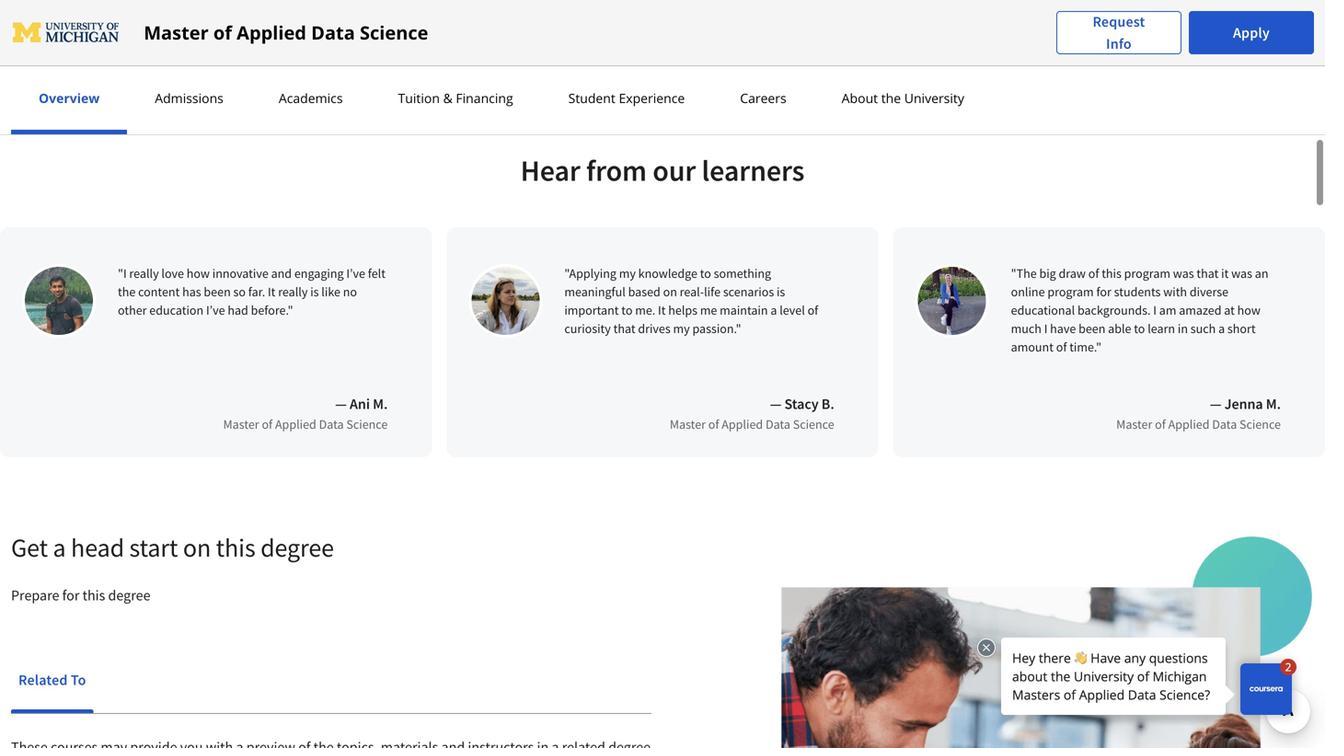 Task type: locate. For each thing, give the bounding box(es) containing it.
1 horizontal spatial with
[[1164, 284, 1187, 300]]

1 vertical spatial other
[[118, 302, 147, 318]]

that inside "the big draw of this program was that it was an online program for students with diverse educational backgrounds. i am amazed at how much i have been able to learn in such a short amount of time."
[[1197, 265, 1219, 282]]

0 horizontal spatial m.
[[373, 395, 388, 413]]

data inside — stacy b. master of applied data science
[[766, 416, 791, 433]]

no
[[343, 284, 357, 300]]

the inside "i really love how innovative and engaging i've felt the content has been so far. it really is like no other education i've had before."
[[118, 284, 136, 300]]

really right "i
[[129, 265, 159, 282]]

1 horizontal spatial it
[[658, 302, 666, 318]]

been left so at the left top of page
[[204, 284, 231, 300]]

hear from our learners
[[521, 152, 805, 189]]

university of michigan image
[[11, 18, 122, 47]]

jenna
[[1225, 395, 1263, 413]]

is up the level
[[777, 284, 785, 300]]

"the big draw of this program was that it was an online program for students with diverse educational backgrounds. i am amazed at how much i have been able to learn in such a short amount of time."
[[1011, 265, 1269, 355]]

our right from
[[653, 152, 696, 189]]

science down jenna
[[1240, 416, 1281, 433]]

3 master of applied data science link from the left
[[1117, 413, 1281, 435]]

m. inside — jenna m. master of applied data science
[[1266, 395, 1281, 413]]

to inside "the big draw of this program was that it was an online program for students with diverse educational backgrounds. i am amazed at how much i have been able to learn in such a short amount of time."
[[1134, 320, 1145, 337]]

1 is from the left
[[310, 284, 319, 300]]

applied inside — stacy b. master of applied data science
[[722, 416, 763, 433]]

been inside "the big draw of this program was that it was an online program for students with diverse educational backgrounds. i am amazed at how much i have been able to learn in such a short amount of time."
[[1079, 320, 1106, 337]]

have
[[120, 27, 149, 45], [1050, 320, 1076, 337]]

students down share
[[599, 27, 652, 45]]

1 master of applied data science link from the left
[[223, 413, 388, 435]]

that left it
[[1197, 265, 1219, 282]]

1 horizontal spatial students
[[1114, 284, 1161, 300]]

applied inside — jenna m. master of applied data science
[[1169, 416, 1210, 433]]

science for — ani m.
[[346, 416, 388, 433]]

madsjenna mekled image
[[916, 264, 989, 338]]

0 vertical spatial and
[[303, 27, 326, 45]]

was
[[1173, 265, 1194, 282], [1232, 265, 1253, 282]]

asia,
[[404, 5, 432, 23]]

and left engaging
[[271, 265, 292, 282]]

0 horizontal spatial this
[[82, 586, 105, 605]]

peninsula
[[185, 5, 244, 23]]

0 vertical spatial how
[[187, 265, 210, 282]]

review
[[738, 27, 777, 45]]

it
[[268, 284, 276, 300], [658, 302, 666, 318]]

it right far.
[[268, 284, 276, 300]]

my
[[619, 265, 636, 282], [673, 320, 690, 337]]

— left jenna
[[1210, 395, 1222, 413]]

students
[[599, 27, 652, 45], [1114, 284, 1161, 300]]

2 vertical spatial this
[[82, 586, 105, 605]]

data inside — jenna m. master of applied data science
[[1213, 416, 1237, 433]]

0 vertical spatial our
[[916, 5, 937, 23]]

m. right jenna
[[1266, 395, 1281, 413]]

of
[[247, 5, 259, 23], [900, 5, 913, 23], [213, 20, 232, 45], [509, 27, 521, 45], [1089, 265, 1099, 282], [808, 302, 819, 318], [1056, 339, 1067, 355], [262, 416, 273, 433], [709, 416, 719, 433], [1155, 416, 1166, 433]]

1 horizontal spatial that
[[1197, 265, 1219, 282]]

0 vertical spatial program
[[1125, 265, 1171, 282]]

0 vertical spatial other
[[430, 27, 462, 45]]

0 vertical spatial with
[[401, 27, 426, 45]]

engaging
[[294, 265, 344, 282]]

other
[[430, 27, 462, 45], [118, 302, 147, 318]]

1 horizontal spatial for
[[763, 5, 780, 23]]

was up diverse
[[1173, 265, 1194, 282]]

helps
[[668, 302, 698, 318]]

meaningful
[[565, 284, 626, 300]]

for inside "the big draw of this program was that it was an online program for students with diverse educational backgrounds. i am amazed at how much i have been able to learn in such a short amount of time."
[[1097, 284, 1112, 300]]

2 — from the left
[[770, 395, 782, 413]]

with down asia,
[[401, 27, 426, 45]]

0 horizontal spatial other
[[118, 302, 147, 318]]

a inside "the big draw of this program was that it was an online program for students with diverse educational backgrounds. i am amazed at how much i have been able to learn in such a short amount of time."
[[1219, 320, 1225, 337]]

connect
[[252, 27, 300, 45]]

1 vertical spatial how
[[1238, 302, 1261, 318]]

or right the michigan,
[[323, 5, 336, 23]]

master inside — ani m. master of applied data science
[[223, 416, 259, 433]]

our left the global on the right of the page
[[916, 5, 937, 23]]

0 horizontal spatial or
[[323, 5, 336, 23]]

1 vertical spatial i've
[[206, 302, 225, 318]]

science inside — jenna m. master of applied data science
[[1240, 416, 1281, 433]]

0 horizontal spatial and
[[148, 49, 171, 67]]

how right at
[[1238, 302, 1261, 318]]

me.
[[635, 302, 656, 318]]

1 vertical spatial that
[[614, 320, 636, 337]]

in up collaborate
[[340, 5, 351, 23]]

0 horizontal spatial learners
[[532, 5, 582, 23]]

1 horizontal spatial m.
[[1266, 395, 1281, 413]]

the right the 'about'
[[882, 89, 901, 107]]

info
[[1106, 35, 1132, 53]]

1 horizontal spatial how
[[1238, 302, 1261, 318]]

0 horizontal spatial for
[[62, 586, 80, 605]]

europe,
[[354, 5, 401, 23]]

for up review
[[763, 5, 780, 23]]

on inside "applying my knowledge to something meaningful based on real-life scenarios is important to me. it helps me maintain a level of curiosity that drives my passion."
[[663, 284, 677, 300]]

"applying my knowledge to something meaningful based on real-life scenarios is important to me. it helps me maintain a level of curiosity that drives my passion."
[[565, 265, 819, 337]]

0 horizontal spatial that
[[614, 320, 636, 337]]

i left the am
[[1154, 302, 1157, 318]]

science inside — stacy b. master of applied data science
[[793, 416, 835, 433]]

global
[[940, 5, 977, 23]]

other down the content
[[118, 302, 147, 318]]

0 vertical spatial it
[[268, 284, 276, 300]]

m. right ani on the bottom of page
[[373, 395, 388, 413]]

data inside — ani m. master of applied data science
[[319, 416, 344, 433]]

a right as
[[835, 5, 842, 23]]

0 vertical spatial learners
[[532, 5, 582, 23]]

1 horizontal spatial on
[[663, 284, 677, 300]]

learners
[[532, 5, 582, 23], [702, 152, 805, 189]]

— for — jenna m.
[[1210, 395, 1222, 413]]

it
[[1222, 265, 1229, 282]]

it inside "i really love how innovative and engaging i've felt the content has been so far. it really is like no other education i've had before."
[[268, 284, 276, 300]]

2 m. from the left
[[1266, 395, 1281, 413]]

and left more.
[[148, 49, 171, 67]]

for up backgrounds.
[[1097, 284, 1112, 300]]

2 horizontal spatial —
[[1210, 395, 1222, 413]]

get
[[11, 532, 48, 564]]

in up you'll
[[107, 5, 118, 23]]

a right such
[[1219, 320, 1225, 337]]

learners inside whether you're in the upper peninsula of michigan, or in europe, asia, or africa, mads learners all share one thing: a passion for data. as a member of our global community, you'll have opportunities to connect and collaborate with other school of information students through peer review sessions, mentorship, the student slack channel, and more.
[[532, 5, 582, 23]]

1 horizontal spatial master of applied data science link
[[670, 413, 835, 435]]

1 horizontal spatial really
[[278, 284, 308, 300]]

1 horizontal spatial have
[[1050, 320, 1076, 337]]

1 vertical spatial for
[[1097, 284, 1112, 300]]

on right start
[[183, 532, 211, 564]]

program
[[1125, 265, 1171, 282], [1048, 284, 1094, 300]]

with
[[401, 27, 426, 45], [1164, 284, 1187, 300]]

my down helps
[[673, 320, 690, 337]]

been inside "i really love how innovative and engaging i've felt the content has been so far. it really is like no other education i've had before."
[[204, 284, 231, 300]]

program down the draw
[[1048, 284, 1094, 300]]

the down "i
[[118, 284, 136, 300]]

master for — jenna m.
[[1117, 416, 1153, 433]]

tuition & financing
[[398, 89, 513, 107]]

i've left had at the left top of page
[[206, 302, 225, 318]]

m.
[[373, 395, 388, 413], [1266, 395, 1281, 413]]

1 horizontal spatial learners
[[702, 152, 805, 189]]

0 horizontal spatial program
[[1048, 284, 1094, 300]]

this up backgrounds.
[[1102, 265, 1122, 282]]

have up channel,
[[120, 27, 149, 45]]

1 horizontal spatial in
[[340, 5, 351, 23]]

1 vertical spatial on
[[183, 532, 211, 564]]

stackability banner image
[[696, 535, 1314, 748]]

or
[[323, 5, 336, 23], [435, 5, 448, 23]]

3 — from the left
[[1210, 395, 1222, 413]]

screen shot 2022-05-16 at 3.00.24 pm image
[[22, 264, 96, 338]]

is left like
[[310, 284, 319, 300]]

that down the me.
[[614, 320, 636, 337]]

far.
[[248, 284, 265, 300]]

i down the educational
[[1044, 320, 1048, 337]]

our inside whether you're in the upper peninsula of michigan, or in europe, asia, or africa, mads learners all share one thing: a passion for data. as a member of our global community, you'll have opportunities to connect and collaborate with other school of information students through peer review sessions, mentorship, the student slack channel, and more.
[[916, 5, 937, 23]]

get a head start on this degree
[[11, 532, 334, 564]]

to right able on the right
[[1134, 320, 1145, 337]]

diverse
[[1190, 284, 1229, 300]]

0 horizontal spatial i
[[1044, 320, 1048, 337]]

big
[[1040, 265, 1056, 282]]

or right asia,
[[435, 5, 448, 23]]

1 horizontal spatial been
[[1079, 320, 1106, 337]]

science up tuition in the left top of the page
[[360, 20, 428, 45]]

1 vertical spatial have
[[1050, 320, 1076, 337]]

1 vertical spatial students
[[1114, 284, 1161, 300]]

have down the educational
[[1050, 320, 1076, 337]]

for right prepare
[[62, 586, 80, 605]]

1 horizontal spatial i
[[1154, 302, 1157, 318]]

of inside — stacy b. master of applied data science
[[709, 416, 719, 433]]

of inside — ani m. master of applied data science
[[262, 416, 273, 433]]

science down stacy
[[793, 416, 835, 433]]

student experience
[[569, 89, 685, 107]]

request info
[[1093, 12, 1145, 53]]

my up based
[[619, 265, 636, 282]]

1 vertical spatial with
[[1164, 284, 1187, 300]]

learners up information
[[532, 5, 582, 23]]

a left the level
[[771, 302, 777, 318]]

a
[[703, 5, 710, 23], [835, 5, 842, 23], [771, 302, 777, 318], [1219, 320, 1225, 337], [53, 532, 66, 564]]

1 vertical spatial really
[[278, 284, 308, 300]]

related to
[[18, 671, 86, 689]]

1 vertical spatial learners
[[702, 152, 805, 189]]

is
[[310, 284, 319, 300], [777, 284, 785, 300]]

school
[[466, 27, 506, 45]]

2 horizontal spatial this
[[1102, 265, 1122, 282]]

time."
[[1070, 339, 1102, 355]]

— inside — jenna m. master of applied data science
[[1210, 395, 1222, 413]]

science inside — ani m. master of applied data science
[[346, 416, 388, 433]]

student
[[569, 89, 616, 107]]

in left such
[[1178, 320, 1188, 337]]

other down africa,
[[430, 27, 462, 45]]

1 vertical spatial our
[[653, 152, 696, 189]]

1 horizontal spatial and
[[271, 265, 292, 282]]

at
[[1224, 302, 1235, 318]]

overview link
[[33, 89, 105, 107]]

like
[[322, 284, 341, 300]]

that
[[1197, 265, 1219, 282], [614, 320, 636, 337]]

been up time."
[[1079, 320, 1106, 337]]

slack
[[61, 49, 91, 67]]

2 was from the left
[[1232, 265, 1253, 282]]

other inside whether you're in the upper peninsula of michigan, or in europe, asia, or africa, mads learners all share one thing: a passion for data. as a member of our global community, you'll have opportunities to connect and collaborate with other school of information students through peer review sessions, mentorship, the student slack channel, and more.
[[430, 27, 462, 45]]

students inside whether you're in the upper peninsula of michigan, or in europe, asia, or africa, mads learners all share one thing: a passion for data. as a member of our global community, you'll have opportunities to connect and collaborate with other school of information students through peer review sessions, mentorship, the student slack channel, and more.
[[599, 27, 652, 45]]

2 vertical spatial and
[[271, 265, 292, 282]]

0 horizontal spatial is
[[310, 284, 319, 300]]

0 vertical spatial students
[[599, 27, 652, 45]]

1 horizontal spatial this
[[216, 532, 256, 564]]

i
[[1154, 302, 1157, 318], [1044, 320, 1048, 337]]

1 or from the left
[[323, 5, 336, 23]]

1 horizontal spatial my
[[673, 320, 690, 337]]

— inside — ani m. master of applied data science
[[335, 395, 347, 413]]

0 horizontal spatial it
[[268, 284, 276, 300]]

how up has
[[187, 265, 210, 282]]

0 horizontal spatial —
[[335, 395, 347, 413]]

academics
[[279, 89, 343, 107]]

for
[[763, 5, 780, 23], [1097, 284, 1112, 300], [62, 586, 80, 605]]

— inside — stacy b. master of applied data science
[[770, 395, 782, 413]]

0 vertical spatial this
[[1102, 265, 1122, 282]]

of inside "applying my knowledge to something meaningful based on real-life scenarios is important to me. it helps me maintain a level of curiosity that drives my passion."
[[808, 302, 819, 318]]

0 vertical spatial on
[[663, 284, 677, 300]]

0 horizontal spatial i've
[[206, 302, 225, 318]]

0 vertical spatial degree
[[261, 532, 334, 564]]

0 horizontal spatial been
[[204, 284, 231, 300]]

master inside — jenna m. master of applied data science
[[1117, 416, 1153, 433]]

our
[[916, 5, 937, 23], [653, 152, 696, 189]]

1 was from the left
[[1173, 265, 1194, 282]]

i've up "no"
[[346, 265, 365, 282]]

with up the am
[[1164, 284, 1187, 300]]

0 horizontal spatial our
[[653, 152, 696, 189]]

1 horizontal spatial i've
[[346, 265, 365, 282]]

1 horizontal spatial other
[[430, 27, 462, 45]]

2 is from the left
[[777, 284, 785, 300]]

— left stacy
[[770, 395, 782, 413]]

— ani m. master of applied data science
[[223, 395, 388, 433]]

1 horizontal spatial was
[[1232, 265, 1253, 282]]

passion
[[713, 5, 760, 23]]

"applying
[[565, 265, 617, 282]]

science down ani on the bottom of page
[[346, 416, 388, 433]]

0 horizontal spatial with
[[401, 27, 426, 45]]

students up backgrounds.
[[1114, 284, 1161, 300]]

the left the upper
[[121, 5, 141, 23]]

and inside "i really love how innovative and engaging i've felt the content has been so far. it really is like no other education i've had before."
[[271, 265, 292, 282]]

this inside "the big draw of this program was that it was an online program for students with diverse educational backgrounds. i am amazed at how much i have been able to learn in such a short amount of time."
[[1102, 265, 1122, 282]]

degree
[[261, 532, 334, 564], [108, 586, 151, 605]]

2 horizontal spatial master of applied data science link
[[1117, 413, 1281, 435]]

love
[[161, 265, 184, 282]]

master inside — stacy b. master of applied data science
[[670, 416, 706, 433]]

1 horizontal spatial is
[[777, 284, 785, 300]]

master of applied data science link
[[223, 413, 388, 435], [670, 413, 835, 435], [1117, 413, 1281, 435]]

draw
[[1059, 265, 1086, 282]]

short
[[1228, 320, 1256, 337]]

important
[[565, 302, 619, 318]]

learners down careers
[[702, 152, 805, 189]]

hear
[[521, 152, 581, 189]]

financing
[[456, 89, 513, 107]]

0 horizontal spatial how
[[187, 265, 210, 282]]

0 horizontal spatial was
[[1173, 265, 1194, 282]]

0 horizontal spatial master of applied data science link
[[223, 413, 388, 435]]

1 vertical spatial been
[[1079, 320, 1106, 337]]

2 or from the left
[[435, 5, 448, 23]]

1 vertical spatial and
[[148, 49, 171, 67]]

this right start
[[216, 532, 256, 564]]

it for — stacy b.
[[658, 302, 666, 318]]

really up before."
[[278, 284, 308, 300]]

m. inside — ani m. master of applied data science
[[373, 395, 388, 413]]

it right the me.
[[658, 302, 666, 318]]

0 vertical spatial that
[[1197, 265, 1219, 282]]

1 horizontal spatial program
[[1125, 265, 1171, 282]]

had
[[228, 302, 248, 318]]

of inside — jenna m. master of applied data science
[[1155, 416, 1166, 433]]

0 vertical spatial been
[[204, 284, 231, 300]]

applied inside — ani m. master of applied data science
[[275, 416, 316, 433]]

0 vertical spatial have
[[120, 27, 149, 45]]

m. for — ani m.
[[373, 395, 388, 413]]

b.
[[822, 395, 835, 413]]

1 vertical spatial this
[[216, 532, 256, 564]]

it inside "applying my knowledge to something meaningful based on real-life scenarios is important to me. it helps me maintain a level of curiosity that drives my passion."
[[658, 302, 666, 318]]

1 horizontal spatial our
[[916, 5, 937, 23]]

0 horizontal spatial really
[[129, 265, 159, 282]]

0 horizontal spatial students
[[599, 27, 652, 45]]

about the university
[[842, 89, 965, 107]]

1 m. from the left
[[373, 395, 388, 413]]

1 horizontal spatial —
[[770, 395, 782, 413]]

2 master of applied data science link from the left
[[670, 413, 835, 435]]

program up the am
[[1125, 265, 1171, 282]]

applied for — stacy b.
[[722, 416, 763, 433]]

0 vertical spatial really
[[129, 265, 159, 282]]

and down the michigan,
[[303, 27, 326, 45]]

—
[[335, 395, 347, 413], [770, 395, 782, 413], [1210, 395, 1222, 413]]

this down head
[[82, 586, 105, 605]]

master of applied data science link for — ani m.
[[223, 413, 388, 435]]

was right it
[[1232, 265, 1253, 282]]

1 vertical spatial degree
[[108, 586, 151, 605]]

to left connect
[[237, 27, 249, 45]]

ani
[[350, 395, 370, 413]]

is inside "applying my knowledge to something meaningful based on real-life scenarios is important to me. it helps me maintain a level of curiosity that drives my passion."
[[777, 284, 785, 300]]

2 horizontal spatial for
[[1097, 284, 1112, 300]]

0 vertical spatial for
[[763, 5, 780, 23]]

a right thing:
[[703, 5, 710, 23]]

0 horizontal spatial my
[[619, 265, 636, 282]]

m. for — jenna m.
[[1266, 395, 1281, 413]]

an
[[1255, 265, 1269, 282]]

1 vertical spatial i
[[1044, 320, 1048, 337]]

on down knowledge
[[663, 284, 677, 300]]

1 — from the left
[[335, 395, 347, 413]]

applied for — ani m.
[[275, 416, 316, 433]]

0 horizontal spatial have
[[120, 27, 149, 45]]

1 vertical spatial it
[[658, 302, 666, 318]]

— left ani on the bottom of page
[[335, 395, 347, 413]]

amazed
[[1179, 302, 1222, 318]]

a inside "applying my knowledge to something meaningful based on real-life scenarios is important to me. it helps me maintain a level of curiosity that drives my passion."
[[771, 302, 777, 318]]



Task type: describe. For each thing, give the bounding box(es) containing it.
whether you're in the upper peninsula of michigan, or in europe, asia, or africa, mads learners all share one thing: a passion for data. as a member of our global community, you'll have opportunities to connect and collaborate with other school of information students through peer review sessions, mentorship, the student slack channel, and more.
[[11, 5, 977, 67]]

experience
[[619, 89, 685, 107]]

2 vertical spatial for
[[62, 586, 80, 605]]

careers
[[740, 89, 787, 107]]

1 vertical spatial my
[[673, 320, 690, 337]]

0 vertical spatial i've
[[346, 265, 365, 282]]

africa,
[[452, 5, 489, 23]]

it for — ani m.
[[268, 284, 276, 300]]

— jenna m. master of applied data science
[[1117, 395, 1281, 433]]

apply
[[1233, 23, 1270, 42]]

community,
[[11, 27, 82, 45]]

life
[[704, 284, 721, 300]]

admissions link
[[149, 89, 229, 107]]

channel,
[[94, 49, 145, 67]]

2 horizontal spatial and
[[303, 27, 326, 45]]

mentorship,
[[838, 27, 911, 45]]

0 vertical spatial my
[[619, 265, 636, 282]]

as
[[817, 5, 832, 23]]

has
[[182, 284, 201, 300]]

something
[[714, 265, 771, 282]]

data for — ani m.
[[319, 416, 344, 433]]

felt
[[368, 265, 386, 282]]

— for — stacy b.
[[770, 395, 782, 413]]

science for — jenna m.
[[1240, 416, 1281, 433]]

learn
[[1148, 320, 1176, 337]]

science for — stacy b.
[[793, 416, 835, 433]]

careers link
[[735, 89, 792, 107]]

scenarios
[[723, 284, 774, 300]]

about
[[842, 89, 878, 107]]

to
[[71, 671, 86, 689]]

collaborate
[[330, 27, 397, 45]]

"the
[[1011, 265, 1037, 282]]

1 horizontal spatial degree
[[261, 532, 334, 564]]

you'll
[[86, 27, 116, 45]]

related to button
[[11, 651, 94, 710]]

prepare
[[11, 586, 59, 605]]

have inside "the big draw of this program was that it was an online program for students with diverse educational backgrounds. i am amazed at how much i have been able to learn in such a short amount of time."
[[1050, 320, 1076, 337]]

0 vertical spatial i
[[1154, 302, 1157, 318]]

to up life
[[700, 265, 711, 282]]

in inside "the big draw of this program was that it was an online program for students with diverse educational backgrounds. i am amazed at how much i have been able to learn in such a short amount of time."
[[1178, 320, 1188, 337]]

the right "mentorship,"
[[914, 27, 934, 45]]

prepare for this degree
[[11, 586, 151, 605]]

a right get
[[53, 532, 66, 564]]

to inside whether you're in the upper peninsula of michigan, or in europe, asia, or africa, mads learners all share one thing: a passion for data. as a member of our global community, you'll have opportunities to connect and collaborate with other school of information students through peer review sessions, mentorship, the student slack channel, and more.
[[237, 27, 249, 45]]

michigan,
[[263, 5, 320, 23]]

university
[[905, 89, 965, 107]]

based
[[628, 284, 661, 300]]

academics link
[[273, 89, 348, 107]]

whether
[[11, 5, 63, 23]]

maintain
[[720, 302, 768, 318]]

applied for — jenna m.
[[1169, 416, 1210, 433]]

is inside "i really love how innovative and engaging i've felt the content has been so far. it really is like no other education i've had before."
[[310, 284, 319, 300]]

start
[[129, 532, 178, 564]]

with inside whether you're in the upper peninsula of michigan, or in europe, asia, or africa, mads learners all share one thing: a passion for data. as a member of our global community, you'll have opportunities to connect and collaborate with other school of information students through peer review sessions, mentorship, the student slack channel, and more.
[[401, 27, 426, 45]]

stacy
[[785, 395, 819, 413]]

0 horizontal spatial degree
[[108, 586, 151, 605]]

that inside "applying my knowledge to something meaningful based on real-life scenarios is important to me. it helps me maintain a level of curiosity that drives my passion."
[[614, 320, 636, 337]]

data.
[[784, 5, 814, 23]]

&
[[443, 89, 453, 107]]

"i
[[118, 265, 127, 282]]

to left the me.
[[622, 302, 633, 318]]

all
[[585, 5, 599, 23]]

one
[[639, 5, 662, 23]]

1 vertical spatial program
[[1048, 284, 1094, 300]]

apply button
[[1189, 11, 1314, 54]]

student experience link
[[563, 89, 691, 107]]

master of applied data science
[[144, 20, 428, 45]]

head
[[71, 532, 124, 564]]

— for — ani m.
[[335, 395, 347, 413]]

real-
[[680, 284, 704, 300]]

mads
[[493, 5, 529, 23]]

— stacy b. master of applied data science
[[670, 395, 835, 433]]

tuition & financing link
[[393, 89, 519, 107]]

level
[[780, 302, 805, 318]]

you're
[[66, 5, 103, 23]]

data for — stacy b.
[[766, 416, 791, 433]]

backgrounds.
[[1078, 302, 1151, 318]]

how inside "i really love how innovative and engaging i've felt the content has been so far. it really is like no other education i've had before."
[[187, 265, 210, 282]]

amount
[[1011, 339, 1054, 355]]

how inside "the big draw of this program was that it was an online program for students with diverse educational backgrounds. i am amazed at how much i have been able to learn in such a short amount of time."
[[1238, 302, 1261, 318]]

so
[[233, 284, 246, 300]]

thing:
[[665, 5, 699, 23]]

information
[[524, 27, 596, 45]]

me
[[700, 302, 717, 318]]

for inside whether you're in the upper peninsula of michigan, or in europe, asia, or africa, mads learners all share one thing: a passion for data. as a member of our global community, you'll have opportunities to connect and collaborate with other school of information students through peer review sessions, mentorship, the student slack channel, and more.
[[763, 5, 780, 23]]

student
[[11, 49, 57, 67]]

master of applied data science link for — stacy b.
[[670, 413, 835, 435]]

able
[[1108, 320, 1132, 337]]

request
[[1093, 12, 1145, 31]]

related
[[18, 671, 68, 689]]

0 horizontal spatial in
[[107, 5, 118, 23]]

with inside "the big draw of this program was that it was an online program for students with diverse educational backgrounds. i am amazed at how much i have been able to learn in such a short amount of time."
[[1164, 284, 1187, 300]]

before."
[[251, 302, 293, 318]]

other inside "i really love how innovative and engaging i've felt the content has been so far. it really is like no other education i've had before."
[[118, 302, 147, 318]]

overview
[[39, 89, 100, 107]]

upper
[[144, 5, 182, 23]]

share
[[602, 5, 636, 23]]

master for — ani m.
[[223, 416, 259, 433]]

students inside "the big draw of this program was that it was an online program for students with diverse educational backgrounds. i am amazed at how much i have been able to learn in such a short amount of time."
[[1114, 284, 1161, 300]]

innovative
[[212, 265, 269, 282]]

about the university link
[[836, 89, 970, 107]]

drives
[[638, 320, 671, 337]]

madsbeck stacey image
[[469, 264, 542, 338]]

from
[[586, 152, 647, 189]]

data for — jenna m.
[[1213, 416, 1237, 433]]

knowledge
[[639, 265, 698, 282]]

master for — stacy b.
[[670, 416, 706, 433]]

0 horizontal spatial on
[[183, 532, 211, 564]]

master of applied data science link for — jenna m.
[[1117, 413, 1281, 435]]

content
[[138, 284, 180, 300]]

curiosity
[[565, 320, 611, 337]]

have inside whether you're in the upper peninsula of michigan, or in europe, asia, or africa, mads learners all share one thing: a passion for data. as a member of our global community, you'll have opportunities to connect and collaborate with other school of information students through peer review sessions, mentorship, the student slack channel, and more.
[[120, 27, 149, 45]]

education
[[149, 302, 204, 318]]

passion."
[[693, 320, 742, 337]]

much
[[1011, 320, 1042, 337]]



Task type: vqa. For each thing, say whether or not it's contained in the screenshot.
Head
yes



